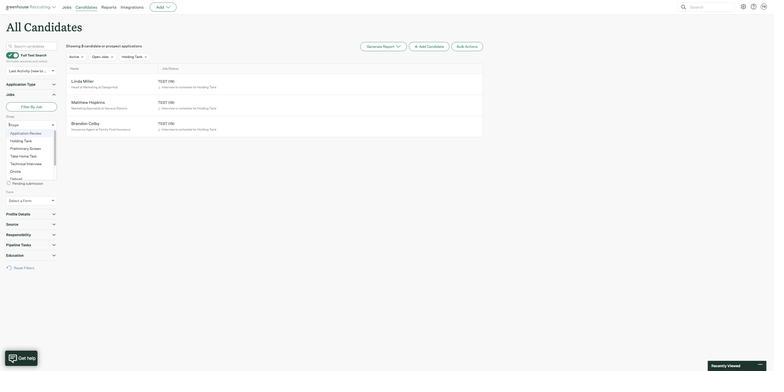 Task type: describe. For each thing, give the bounding box(es) containing it.
name
[[70, 67, 79, 71]]

matthew
[[71, 100, 88, 105]]

greenhouse recruiting image
[[6, 4, 52, 10]]

1 vertical spatial post
[[16, 161, 23, 166]]

actions
[[465, 44, 478, 49]]

holding tank inside option
[[10, 139, 32, 143]]

(19) for brandon colby
[[168, 122, 175, 126]]

holding for linda miller
[[198, 85, 209, 89]]

interview inside technical interview 'option'
[[27, 162, 42, 166]]

profile
[[6, 212, 17, 217]]

resumes
[[20, 59, 32, 63]]

application review option
[[6, 130, 53, 137]]

2 vertical spatial job
[[9, 161, 15, 166]]

test for matthew hopkins
[[158, 101, 168, 105]]

screen
[[30, 147, 41, 151]]

form element
[[6, 190, 57, 209]]

last
[[9, 69, 16, 73]]

filter by job button
[[6, 102, 57, 112]]

electric
[[117, 107, 128, 110]]

recently viewed
[[712, 364, 741, 369]]

responsibility
[[6, 233, 31, 237]]

showing
[[66, 44, 81, 48]]

search
[[35, 53, 47, 57]]

for for miller
[[193, 85, 197, 89]]

reset filters button
[[6, 264, 37, 273]]

job post submitted element
[[6, 153, 57, 172]]

1 horizontal spatial jobs
[[62, 5, 72, 10]]

type
[[27, 82, 36, 87]]

active
[[69, 55, 79, 59]]

1 vertical spatial job post submitted
[[9, 161, 42, 166]]

application for application review
[[10, 131, 29, 136]]

at inside linda miller head of marketing at designhub
[[98, 85, 101, 89]]

(new
[[31, 69, 39, 73]]

reset filters
[[14, 266, 34, 271]]

to be sent
[[12, 173, 28, 177]]

jobs link
[[62, 5, 72, 10]]

interview for matthew hopkins
[[162, 107, 175, 110]]

td button
[[760, 3, 769, 11]]

bulk
[[457, 44, 465, 49]]

reset
[[14, 266, 23, 271]]

last activity (new to old) option
[[9, 69, 50, 73]]

matthew hopkins link
[[71, 100, 105, 106]]

open
[[92, 55, 101, 59]]

full text search (includes resumes and notes)
[[6, 53, 47, 63]]

(19) for linda miller
[[168, 79, 175, 84]]

showing 3 candidate or prospect applications
[[66, 44, 142, 48]]

candidates link
[[76, 5, 97, 10]]

for for colby
[[193, 128, 197, 132]]

filter by job
[[21, 105, 42, 109]]

interview to schedule for holding tank link for miller
[[157, 85, 218, 90]]

interview for linda miller
[[162, 85, 175, 89]]

preliminary screen option
[[6, 145, 53, 153]]

0 vertical spatial submitted
[[19, 153, 34, 157]]

bulk actions link
[[452, 42, 483, 51]]

take home test
[[10, 154, 37, 159]]

configure image
[[741, 4, 747, 10]]

specialist
[[87, 107, 101, 110]]

reached milestone element
[[6, 133, 57, 153]]

0 vertical spatial candidates
[[76, 5, 97, 10]]

td
[[762, 5, 767, 8]]

candidate
[[427, 44, 444, 49]]

test
[[30, 154, 37, 159]]

last activity (new to old)
[[9, 69, 50, 73]]

technical interview
[[10, 162, 42, 166]]

education
[[6, 254, 24, 258]]

matthew hopkins marketing specialist at general electric
[[71, 100, 128, 110]]

notes)
[[38, 59, 47, 63]]

schedule for miller
[[179, 85, 192, 89]]

for for hopkins
[[193, 107, 197, 110]]

viewed
[[728, 364, 741, 369]]

a
[[20, 199, 22, 203]]

to for brandon colby
[[176, 128, 179, 132]]

Search candidates field
[[6, 42, 57, 51]]

brandon colby link
[[71, 121, 100, 127]]

integrations link
[[121, 5, 144, 10]]

of
[[80, 85, 82, 89]]

technical
[[10, 162, 26, 166]]

reached milestone
[[6, 134, 33, 138]]

colby
[[89, 121, 100, 126]]

reports link
[[101, 5, 117, 10]]

1 vertical spatial milestone
[[9, 142, 25, 147]]

To be sent checkbox
[[7, 173, 10, 176]]

holding inside option
[[10, 139, 23, 143]]

(includes
[[6, 59, 19, 63]]

debrief
[[10, 177, 22, 182]]

none field inside stage element
[[9, 121, 10, 130]]

family
[[99, 128, 109, 132]]

recently
[[712, 364, 727, 369]]

preliminary
[[10, 147, 29, 151]]

and
[[32, 59, 38, 63]]

1 vertical spatial form
[[23, 199, 32, 203]]

brandon
[[71, 121, 88, 126]]

test for linda miller
[[158, 79, 168, 84]]

designhub
[[102, 85, 118, 89]]

add candidate link
[[409, 42, 450, 51]]

text
[[28, 53, 35, 57]]

to
[[12, 173, 16, 177]]

checkmark image
[[8, 53, 12, 57]]

candidate
[[84, 44, 101, 48]]

interview to schedule for holding tank link for colby
[[157, 127, 218, 132]]

linda
[[71, 79, 82, 84]]

be
[[17, 173, 21, 177]]

onsite
[[10, 170, 21, 174]]

full
[[21, 53, 27, 57]]

by
[[31, 105, 35, 109]]

add for add candidate
[[420, 44, 426, 49]]

3
[[81, 44, 84, 48]]

prospect
[[106, 44, 121, 48]]



Task type: locate. For each thing, give the bounding box(es) containing it.
at
[[98, 85, 101, 89], [101, 107, 104, 110], [96, 128, 98, 132]]

first
[[109, 128, 116, 132]]

pending submission
[[12, 182, 43, 186]]

2 test from the top
[[158, 101, 168, 105]]

home
[[19, 154, 29, 159]]

at for hopkins
[[101, 107, 104, 110]]

jobs down application type
[[6, 93, 15, 97]]

at for colby
[[96, 128, 98, 132]]

post
[[12, 153, 19, 157], [16, 161, 23, 166]]

1 vertical spatial job
[[6, 153, 12, 157]]

1 vertical spatial stage
[[9, 123, 19, 127]]

list box containing application review
[[6, 130, 57, 183]]

insurance right first
[[116, 128, 131, 132]]

tank for matthew hopkins
[[210, 107, 217, 110]]

application type
[[6, 82, 36, 87]]

1 horizontal spatial add
[[420, 44, 426, 49]]

1 vertical spatial holding tank
[[10, 139, 32, 143]]

interview for brandon colby
[[162, 128, 175, 132]]

2 vertical spatial test
[[158, 122, 168, 126]]

technical interview option
[[6, 160, 53, 168]]

form down pending submission option
[[6, 191, 14, 194]]

2 insurance from the left
[[116, 128, 131, 132]]

stage element
[[6, 114, 57, 183]]

2 (19) from the top
[[168, 101, 175, 105]]

jobs right open
[[101, 55, 109, 59]]

list box inside stage element
[[6, 130, 57, 183]]

test (19) interview to schedule for holding tank for miller
[[158, 79, 217, 89]]

stage
[[6, 115, 15, 118], [9, 123, 19, 127]]

review
[[30, 131, 41, 136]]

insurance down brandon
[[71, 128, 86, 132]]

take home test option
[[6, 153, 53, 160]]

0 horizontal spatial form
[[6, 191, 14, 194]]

linda miller head of marketing at designhub
[[71, 79, 118, 89]]

3 test (19) interview to schedule for holding tank from the top
[[158, 122, 217, 132]]

0 vertical spatial job
[[36, 105, 42, 109]]

generate report
[[367, 44, 395, 49]]

submitted
[[19, 153, 34, 157], [24, 161, 42, 166]]

1 vertical spatial (19)
[[168, 101, 175, 105]]

job/status
[[162, 67, 179, 71]]

submission
[[26, 182, 43, 186]]

holding tank option
[[6, 137, 53, 145]]

0 vertical spatial job post submitted
[[6, 153, 34, 157]]

test
[[158, 79, 168, 84], [158, 101, 168, 105], [158, 122, 168, 126]]

job post submitted down preliminary
[[6, 153, 34, 157]]

0 vertical spatial marketing
[[83, 85, 98, 89]]

add button
[[150, 3, 177, 12]]

0 horizontal spatial jobs
[[6, 93, 15, 97]]

select a form
[[9, 199, 32, 203]]

submitted down preliminary screen
[[19, 153, 34, 157]]

test (19) interview to schedule for holding tank for hopkins
[[158, 101, 217, 110]]

schedule for colby
[[179, 128, 192, 132]]

generate
[[367, 44, 382, 49]]

at left designhub
[[98, 85, 101, 89]]

1 schedule from the top
[[179, 85, 192, 89]]

at inside matthew hopkins marketing specialist at general electric
[[101, 107, 104, 110]]

tank for linda miller
[[210, 85, 217, 89]]

2 vertical spatial (19)
[[168, 122, 175, 126]]

0 horizontal spatial insurance
[[71, 128, 86, 132]]

2 schedule from the top
[[179, 107, 192, 110]]

to for matthew hopkins
[[176, 107, 179, 110]]

interview to schedule for holding tank link for hopkins
[[157, 106, 218, 111]]

old)
[[44, 69, 50, 73]]

linda miller link
[[71, 79, 94, 85]]

holding tank down applications
[[122, 55, 142, 59]]

tasks
[[21, 243, 31, 248]]

pipeline
[[6, 243, 20, 248]]

0 vertical spatial for
[[193, 85, 197, 89]]

tank
[[135, 55, 142, 59], [210, 85, 217, 89], [210, 107, 217, 110], [210, 128, 217, 132], [24, 139, 32, 143]]

candidates down the jobs link
[[24, 19, 82, 34]]

3 test from the top
[[158, 122, 168, 126]]

debrief option
[[6, 176, 53, 183]]

generate report button
[[361, 42, 407, 51]]

post down take home test
[[16, 161, 23, 166]]

1 vertical spatial test (19) interview to schedule for holding tank
[[158, 101, 217, 110]]

holding for matthew hopkins
[[198, 107, 209, 110]]

add
[[156, 5, 164, 10], [420, 44, 426, 49]]

at left general
[[101, 107, 104, 110]]

0 vertical spatial form
[[6, 191, 14, 194]]

1 for from the top
[[193, 85, 197, 89]]

2 vertical spatial interview to schedule for holding tank link
[[157, 127, 218, 132]]

candidates right the jobs link
[[76, 5, 97, 10]]

or
[[102, 44, 105, 48]]

marketing down matthew
[[71, 107, 86, 110]]

head
[[71, 85, 79, 89]]

2 vertical spatial jobs
[[6, 93, 15, 97]]

1 vertical spatial for
[[193, 107, 197, 110]]

None field
[[9, 121, 10, 130]]

interview to schedule for holding tank link
[[157, 85, 218, 90], [157, 106, 218, 111], [157, 127, 218, 132]]

1 insurance from the left
[[71, 128, 86, 132]]

all
[[6, 19, 21, 34]]

add candidate
[[420, 44, 444, 49]]

holding for brandon colby
[[198, 128, 209, 132]]

activity
[[17, 69, 30, 73]]

take
[[10, 154, 18, 159]]

pipeline tasks
[[6, 243, 31, 248]]

to
[[40, 69, 43, 73], [176, 85, 179, 89], [176, 107, 179, 110], [176, 128, 179, 132]]

2 vertical spatial at
[[96, 128, 98, 132]]

2 for from the top
[[193, 107, 197, 110]]

reached
[[6, 134, 19, 138]]

0 vertical spatial test
[[158, 79, 168, 84]]

0 horizontal spatial holding tank
[[10, 139, 32, 143]]

1 vertical spatial candidates
[[24, 19, 82, 34]]

post down preliminary
[[12, 153, 19, 157]]

marketing down the miller
[[83, 85, 98, 89]]

filter
[[21, 105, 30, 109]]

pending
[[12, 182, 25, 186]]

0 vertical spatial test (19) interview to schedule for holding tank
[[158, 79, 217, 89]]

3 (19) from the top
[[168, 122, 175, 126]]

interview
[[162, 85, 175, 89], [162, 107, 175, 110], [162, 128, 175, 132], [27, 162, 42, 166]]

0 vertical spatial milestone
[[19, 134, 33, 138]]

test (19) interview to schedule for holding tank for colby
[[158, 122, 217, 132]]

job down take
[[9, 161, 15, 166]]

reports
[[101, 5, 117, 10]]

details
[[18, 212, 30, 217]]

application for application type
[[6, 82, 26, 87]]

schedule for hopkins
[[179, 107, 192, 110]]

onsite option
[[6, 168, 53, 176]]

Search text field
[[689, 3, 731, 11]]

0 vertical spatial (19)
[[168, 79, 175, 84]]

1 vertical spatial add
[[420, 44, 426, 49]]

select
[[9, 199, 19, 203]]

0 vertical spatial application
[[6, 82, 26, 87]]

brandon colby insurance agent at family first insurance
[[71, 121, 131, 132]]

1 vertical spatial at
[[101, 107, 104, 110]]

marketing inside linda miller head of marketing at designhub
[[83, 85, 98, 89]]

0 vertical spatial at
[[98, 85, 101, 89]]

2 vertical spatial test (19) interview to schedule for holding tank
[[158, 122, 217, 132]]

open jobs
[[92, 55, 109, 59]]

0 vertical spatial jobs
[[62, 5, 72, 10]]

2 vertical spatial for
[[193, 128, 197, 132]]

3 schedule from the top
[[179, 128, 192, 132]]

2 test (19) interview to schedule for holding tank from the top
[[158, 101, 217, 110]]

3 interview to schedule for holding tank link from the top
[[157, 127, 218, 132]]

jobs left candidates link
[[62, 5, 72, 10]]

application up holding tank option
[[10, 131, 29, 136]]

0 vertical spatial add
[[156, 5, 164, 10]]

0 horizontal spatial add
[[156, 5, 164, 10]]

profile details
[[6, 212, 30, 217]]

1 test from the top
[[158, 79, 168, 84]]

job
[[36, 105, 42, 109], [6, 153, 12, 157], [9, 161, 15, 166]]

0 vertical spatial post
[[12, 153, 19, 157]]

1 horizontal spatial form
[[23, 199, 32, 203]]

general
[[105, 107, 116, 110]]

tank for brandon colby
[[210, 128, 217, 132]]

job right by
[[36, 105, 42, 109]]

application inside option
[[10, 131, 29, 136]]

marketing inside matthew hopkins marketing specialist at general electric
[[71, 107, 86, 110]]

1 vertical spatial application
[[10, 131, 29, 136]]

bulk actions
[[457, 44, 478, 49]]

job post submitted down home
[[9, 161, 42, 166]]

to for linda miller
[[176, 85, 179, 89]]

job inside button
[[36, 105, 42, 109]]

1 vertical spatial test
[[158, 101, 168, 105]]

application review
[[10, 131, 41, 136]]

candidate reports are now available! apply filters and select "view in app" element
[[361, 42, 407, 51]]

Pending submission checkbox
[[7, 182, 10, 185]]

hopkins
[[89, 100, 105, 105]]

list box
[[6, 130, 57, 183]]

1 vertical spatial interview to schedule for holding tank link
[[157, 106, 218, 111]]

job post submitted
[[6, 153, 34, 157], [9, 161, 42, 166]]

marketing
[[83, 85, 98, 89], [71, 107, 86, 110]]

test for brandon colby
[[158, 122, 168, 126]]

td button
[[761, 4, 768, 10]]

1 horizontal spatial holding tank
[[122, 55, 142, 59]]

1 vertical spatial jobs
[[101, 55, 109, 59]]

tank inside option
[[24, 139, 32, 143]]

insurance
[[71, 128, 86, 132], [116, 128, 131, 132]]

job down preliminary
[[6, 153, 12, 157]]

2 vertical spatial schedule
[[179, 128, 192, 132]]

agent
[[86, 128, 95, 132]]

2 horizontal spatial jobs
[[101, 55, 109, 59]]

1 (19) from the top
[[168, 79, 175, 84]]

1 horizontal spatial insurance
[[116, 128, 131, 132]]

test (19) interview to schedule for holding tank
[[158, 79, 217, 89], [158, 101, 217, 110], [158, 122, 217, 132]]

milestone
[[19, 134, 33, 138], [9, 142, 25, 147]]

sent
[[22, 173, 28, 177]]

1 test (19) interview to schedule for holding tank from the top
[[158, 79, 217, 89]]

3 for from the top
[[193, 128, 197, 132]]

1 vertical spatial marketing
[[71, 107, 86, 110]]

2 interview to schedule for holding tank link from the top
[[157, 106, 218, 111]]

submitted down test
[[24, 161, 42, 166]]

at inside brandon colby insurance agent at family first insurance
[[96, 128, 98, 132]]

1 vertical spatial schedule
[[179, 107, 192, 110]]

0 vertical spatial stage
[[6, 115, 15, 118]]

add for add
[[156, 5, 164, 10]]

1 interview to schedule for holding tank link from the top
[[157, 85, 218, 90]]

holding tank down reached milestone
[[10, 139, 32, 143]]

miller
[[83, 79, 94, 84]]

(19) for matthew hopkins
[[168, 101, 175, 105]]

form right the a at the left bottom
[[23, 199, 32, 203]]

0 vertical spatial holding tank
[[122, 55, 142, 59]]

at right agent
[[96, 128, 98, 132]]

add inside popup button
[[156, 5, 164, 10]]

application down the last
[[6, 82, 26, 87]]

1 vertical spatial submitted
[[24, 161, 42, 166]]

0 vertical spatial interview to schedule for holding tank link
[[157, 85, 218, 90]]

0 vertical spatial schedule
[[179, 85, 192, 89]]



Task type: vqa. For each thing, say whether or not it's contained in the screenshot.


